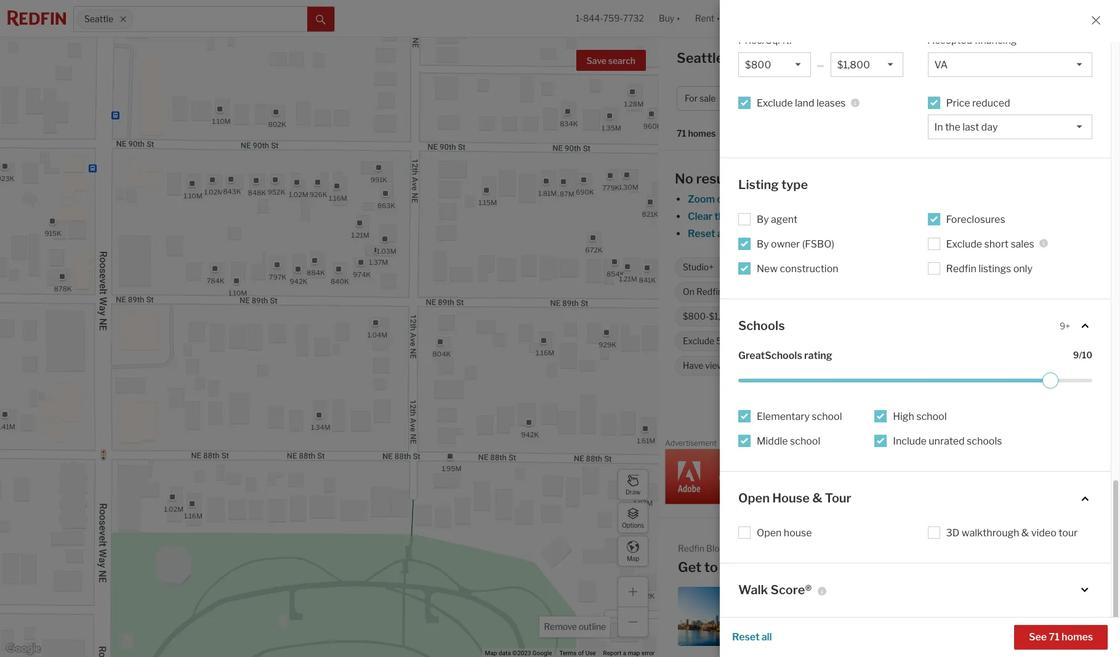 Task type: locate. For each thing, give the bounding box(es) containing it.
options
[[622, 522, 645, 529]]

beyond
[[1016, 601, 1045, 610]]

1.21m for 1.21m 840k
[[619, 275, 637, 283]]

None range field
[[739, 373, 1093, 389]]

filters down clear the map boundary button
[[730, 228, 758, 240]]

map inside button
[[627, 555, 640, 562]]

1 in from the left
[[785, 623, 791, 632]]

0 horizontal spatial 1.16m
[[184, 512, 202, 521]]

seattle, wa homes for sale
[[677, 50, 855, 66]]

wa
[[731, 50, 754, 66], [813, 560, 836, 576]]

townhouse,
[[840, 93, 889, 104]]

2 horizontal spatial homes
[[1062, 632, 1094, 643]]

0 horizontal spatial studio+
[[683, 262, 714, 273]]

list box down financing
[[928, 52, 1093, 77]]

1 vertical spatial exclude
[[947, 238, 983, 250]]

green
[[757, 361, 782, 371]]

seattle,
[[677, 50, 728, 66], [759, 560, 810, 576]]

1 horizontal spatial in
[[822, 623, 829, 632]]

communities
[[735, 336, 787, 347]]

near
[[1034, 623, 1052, 632]]

to down blog
[[705, 560, 718, 576]]

price down the seattle, wa homes for sale
[[753, 93, 774, 104]]

redfin right elementary
[[818, 404, 848, 415]]

1 horizontal spatial ft.
[[783, 35, 792, 46]]

studio+ for studio+
[[683, 262, 714, 273]]

0 vertical spatial wa
[[731, 50, 754, 66]]

1.21m inside 1.21m 840k
[[619, 275, 637, 283]]

& for walkthrough
[[1022, 527, 1030, 539]]

school for middle school
[[791, 436, 821, 447]]

0 horizontal spatial exclude
[[683, 336, 715, 347]]

0 horizontal spatial of
[[579, 650, 584, 657]]

1.21m 840k
[[331, 275, 637, 286]]

school
[[812, 411, 843, 423], [917, 411, 947, 423], [791, 436, 821, 447]]

see 71 homes button
[[1015, 625, 1109, 650]]

emerald
[[979, 612, 1010, 621]]

0 vertical spatial exclude
[[757, 97, 793, 109]]

0 horizontal spatial seattle,
[[677, 50, 728, 66]]

all down 21
[[762, 632, 773, 643]]

market insights link
[[967, 40, 1040, 67]]

21 popular seattle neighborhoods: where to live in seattle in 2023 link
[[678, 587, 875, 646]]

homes down for sale
[[689, 128, 716, 139]]

house, townhouse...
[[823, 262, 902, 273]]

1 horizontal spatial 1.16m
[[329, 194, 347, 202]]

reset
[[688, 228, 716, 240], [733, 632, 760, 643]]

0 vertical spatial 1.21m
[[351, 231, 369, 239]]

to
[[922, 228, 931, 240], [705, 560, 718, 576], [856, 612, 864, 621], [1005, 623, 1013, 632]]

clear
[[688, 211, 713, 222]]

house,
[[809, 93, 838, 104], [823, 262, 850, 273]]

71
[[677, 128, 687, 139], [1050, 632, 1060, 643]]

map button
[[618, 536, 649, 567]]

photos button
[[1022, 131, 1072, 149]]

0 vertical spatial open
[[739, 491, 770, 506]]

boundary
[[755, 211, 799, 222]]

all down clear the map boundary button
[[718, 228, 728, 240]]

0 horizontal spatial reset
[[688, 228, 716, 240]]

974k
[[353, 270, 371, 279]]

0 horizontal spatial more
[[725, 287, 746, 297]]

797k
[[269, 273, 286, 282]]

new construction
[[757, 263, 839, 275]]

840k
[[331, 277, 349, 286]]

960k
[[643, 122, 662, 130]]

studio+ for studio+ / 2.5+ ba
[[918, 93, 950, 104]]

see
[[933, 228, 950, 240]]

results
[[697, 171, 741, 187]]

redfin left listings at the right top
[[947, 263, 977, 275]]

redfin for redfin listings only
[[947, 263, 977, 275]]

1 horizontal spatial 942k
[[521, 431, 539, 439]]

remove seattle image
[[119, 15, 127, 23]]

929k
[[599, 341, 617, 349]]

0 horizontal spatial homes
[[689, 128, 716, 139]]

google image
[[3, 641, 44, 658]]

0 vertical spatial reset
[[688, 228, 716, 240]]

list box
[[739, 52, 811, 77], [831, 52, 904, 77], [928, 52, 1093, 77], [928, 115, 1093, 139]]

wa inside redfin blog get to know seattle, wa
[[813, 560, 836, 576]]

0 vertical spatial ft.
[[783, 35, 792, 46]]

0 horizontal spatial all
[[718, 228, 728, 240]]

price left ba
[[947, 97, 971, 109]]

1 vertical spatial 2.5+
[[747, 262, 765, 273]]

wa down house
[[813, 560, 836, 576]]

0 horizontal spatial map
[[628, 650, 641, 657]]

ad region
[[666, 449, 1114, 504]]

1 horizontal spatial of
[[829, 228, 838, 240]]

1 horizontal spatial map
[[732, 211, 753, 222]]

0 vertical spatial house,
[[809, 93, 838, 104]]

1 vertical spatial 1.21m
[[619, 275, 637, 283]]

952k
[[267, 188, 285, 197]]

more down foreclosures
[[952, 228, 976, 240]]

1 vertical spatial &
[[1022, 527, 1030, 539]]

the up unique
[[1047, 601, 1059, 610]]

942k for 942k 884k
[[290, 277, 307, 286]]

list box down price/sq. ft.
[[739, 52, 811, 77]]

1.21m left 841k
[[619, 275, 637, 283]]

848k
[[248, 188, 266, 197]]

house, townhouse, other
[[809, 93, 914, 104]]

studio+ inside button
[[918, 93, 950, 104]]

1 vertical spatial 1.16m
[[536, 349, 554, 357]]

1 horizontal spatial map
[[627, 555, 640, 562]]

0 horizontal spatial &
[[813, 491, 823, 506]]

report a map error
[[604, 650, 655, 657]]

by agent
[[757, 214, 798, 225]]

1 vertical spatial 1.10m
[[184, 192, 202, 200]]

0 vertical spatial 2.5+
[[956, 93, 975, 104]]

seattle, up score® on the bottom of the page
[[759, 560, 810, 576]]

1-844-759-7732 link
[[576, 13, 645, 24]]

1.21m inside 1.21m 1.37m
[[351, 231, 369, 239]]

in left 2023
[[822, 623, 829, 632]]

report inside "button"
[[1087, 441, 1106, 448]]

1 horizontal spatial filters
[[863, 228, 890, 240]]

2.5+ right /
[[956, 93, 975, 104]]

0 vertical spatial more
[[952, 228, 976, 240]]

1.21m up 1.37m
[[351, 231, 369, 239]]

house, inside button
[[809, 93, 838, 104]]

779k
[[602, 184, 620, 192]]

0 vertical spatial 1.16m
[[329, 194, 347, 202]]

reset down clear
[[688, 228, 716, 240]]

redfin inside redfin blog get to know seattle, wa
[[678, 544, 705, 554]]

2 vertical spatial 1.10m
[[228, 289, 247, 298]]

exclude 55+ communities
[[683, 336, 787, 347]]

0 vertical spatial map
[[627, 555, 640, 562]]

942k inside 942k 884k
[[290, 277, 307, 286]]

homes down unique
[[1062, 632, 1094, 643]]

0 horizontal spatial price
[[753, 93, 774, 104]]

1 horizontal spatial reset
[[733, 632, 760, 643]]

ad
[[1107, 441, 1114, 448]]

map down options
[[627, 555, 640, 562]]

more left than
[[725, 287, 746, 297]]

0 horizontal spatial 1.21m
[[351, 231, 369, 239]]

by for by owner (fsbo)
[[757, 238, 769, 250]]

55+
[[717, 336, 733, 347]]

for sale button
[[677, 86, 740, 111]]

seattle inside exploring beyond the emerald city: 8 unique places to visit near seattle
[[1054, 623, 1081, 632]]

71 right 960k
[[677, 128, 687, 139]]

map data ©2023 google
[[485, 650, 552, 657]]

2.5+ inside the studio+ / 2.5+ ba button
[[956, 93, 975, 104]]

to inside redfin blog get to know seattle, wa
[[705, 560, 718, 576]]

0 horizontal spatial the
[[715, 211, 730, 222]]

1 horizontal spatial studio+
[[918, 93, 950, 104]]

1 vertical spatial the
[[1047, 601, 1059, 610]]

school right elementary
[[812, 411, 843, 423]]

1 vertical spatial studio+
[[683, 262, 714, 273]]

1 by from the top
[[757, 214, 769, 225]]

2 vertical spatial 1.16m
[[184, 512, 202, 521]]

0 horizontal spatial 942k
[[290, 277, 307, 286]]

homes inside zoom out clear the map boundary reset all filters or remove one of your filters below to see more homes
[[978, 228, 1010, 240]]

ft.
[[783, 35, 792, 46], [754, 311, 763, 322]]

1 vertical spatial more
[[725, 287, 746, 297]]

1 filters from the left
[[730, 228, 758, 240]]

1 vertical spatial seattle,
[[759, 560, 810, 576]]

to right where
[[856, 612, 864, 621]]

by
[[757, 214, 769, 225], [757, 238, 769, 250]]

0 horizontal spatial report
[[604, 650, 622, 657]]

0 vertical spatial by
[[757, 214, 769, 225]]

terms
[[560, 650, 577, 657]]

1 vertical spatial house,
[[823, 262, 850, 273]]

map right a
[[628, 650, 641, 657]]

0 vertical spatial 71
[[677, 128, 687, 139]]

photos
[[1025, 131, 1058, 143]]

options button
[[618, 503, 649, 534]]

seattle up unrated
[[928, 404, 962, 415]]

in right live
[[785, 623, 791, 632]]

blog
[[707, 544, 725, 554]]

filters right your
[[863, 228, 890, 240]]

& for house
[[813, 491, 823, 506]]

wa down price/sq.
[[731, 50, 754, 66]]

1 horizontal spatial wa
[[813, 560, 836, 576]]

include unrated schools
[[894, 436, 1003, 447]]

middle school
[[757, 436, 821, 447]]

exclude up under
[[947, 238, 983, 250]]

$1,800/sq.
[[710, 311, 753, 322]]

0 horizontal spatial map
[[485, 650, 498, 657]]

school right high
[[917, 411, 947, 423]]

sale
[[700, 93, 716, 104]]

9+
[[1061, 321, 1071, 331]]

report for report a map error
[[604, 650, 622, 657]]

1 horizontal spatial &
[[1022, 527, 1030, 539]]

759-
[[604, 13, 624, 24]]

house, for house, townhouse...
[[823, 262, 850, 273]]

seattle, inside redfin blog get to know seattle, wa
[[759, 560, 810, 576]]

2 horizontal spatial exclude
[[947, 238, 983, 250]]

seattle up where
[[808, 601, 836, 610]]

seattle down unique
[[1054, 623, 1081, 632]]

map inside zoom out clear the map boundary reset all filters or remove one of your filters below to see more homes
[[732, 211, 753, 222]]

reset left live
[[733, 632, 760, 643]]

1 vertical spatial by
[[757, 238, 769, 250]]

1 vertical spatial 71
[[1050, 632, 1060, 643]]

more
[[952, 228, 976, 240], [725, 287, 746, 297]]

0 vertical spatial all
[[718, 228, 728, 240]]

map region
[[0, 0, 728, 658]]

school for high school
[[917, 411, 947, 423]]

listing
[[739, 178, 779, 192]]

1 horizontal spatial 71
[[1050, 632, 1060, 643]]

0 vertical spatial map
[[732, 211, 753, 222]]

1 horizontal spatial more
[[952, 228, 976, 240]]

of left use
[[579, 650, 584, 657]]

1 horizontal spatial all
[[762, 632, 773, 643]]

ft. up 'homes'
[[783, 35, 792, 46]]

1.28m
[[624, 100, 644, 108]]

0 vertical spatial report
[[1087, 441, 1106, 448]]

zoom
[[688, 193, 715, 205]]

report left ad
[[1087, 441, 1106, 448]]

house, down (fsbo)
[[823, 262, 850, 273]]

1 vertical spatial 942k
[[521, 431, 539, 439]]

1 horizontal spatial homes
[[978, 228, 1010, 240]]

price inside button
[[753, 93, 774, 104]]

see
[[1030, 632, 1048, 643]]

2 by from the top
[[757, 238, 769, 250]]

0 vertical spatial 942k
[[290, 277, 307, 286]]

report left a
[[604, 650, 622, 657]]

1.21m for 1.21m 1.37m
[[351, 231, 369, 239]]

9 /10
[[1074, 350, 1093, 361]]

price for price reduced
[[947, 97, 971, 109]]

0 horizontal spatial wa
[[731, 50, 754, 66]]

all inside button
[[762, 632, 773, 643]]

redfin for redfin
[[818, 404, 848, 415]]

below
[[892, 228, 920, 240]]

exclude left the land
[[757, 97, 793, 109]]

0 vertical spatial &
[[813, 491, 823, 506]]

owner
[[772, 238, 801, 250]]

2 vertical spatial homes
[[1062, 632, 1094, 643]]

1 vertical spatial report
[[604, 650, 622, 657]]

to inside zoom out clear the map boundary reset all filters or remove one of your filters below to see more homes
[[922, 228, 931, 240]]

map left data
[[485, 650, 498, 657]]

of right one
[[829, 228, 838, 240]]

google
[[533, 650, 552, 657]]

1 vertical spatial map
[[485, 650, 498, 657]]

0 horizontal spatial 2.5+
[[747, 262, 765, 273]]

1 horizontal spatial exclude
[[757, 97, 793, 109]]

0 vertical spatial of
[[829, 228, 838, 240]]

1 vertical spatial open
[[757, 527, 782, 539]]

2023
[[830, 623, 851, 632]]

house, down —
[[809, 93, 838, 104]]

report for report ad
[[1087, 441, 1106, 448]]

0 vertical spatial the
[[715, 211, 730, 222]]

1 horizontal spatial report
[[1087, 441, 1106, 448]]

1 horizontal spatial seattle,
[[759, 560, 810, 576]]

71 right see
[[1050, 632, 1060, 643]]

& left tour
[[813, 491, 823, 506]]

& left "video"
[[1022, 527, 1030, 539]]

1 vertical spatial homes
[[978, 228, 1010, 240]]

active,
[[936, 262, 964, 273]]

price reduced
[[947, 97, 1011, 109]]

None search field
[[134, 7, 307, 31]]

your
[[840, 228, 861, 240]]

& inside open house & tour link
[[813, 491, 823, 506]]

863k
[[377, 201, 395, 210]]

redfin up get
[[678, 544, 705, 554]]

by left the owner
[[757, 238, 769, 250]]

walkthrough
[[962, 527, 1020, 539]]

studio+ left remove studio+ icon
[[683, 262, 714, 273]]

0 horizontal spatial filters
[[730, 228, 758, 240]]

2 filters from the left
[[863, 228, 890, 240]]

map
[[732, 211, 753, 222], [628, 650, 641, 657]]

one
[[809, 228, 826, 240]]

2 vertical spatial exclude
[[683, 336, 715, 347]]

1 horizontal spatial the
[[1047, 601, 1059, 610]]

2.5+ left baths
[[747, 262, 765, 273]]

the up reset all filters button on the top of page
[[715, 211, 730, 222]]

school down elementary school on the bottom right of page
[[791, 436, 821, 447]]

map down the out
[[732, 211, 753, 222]]

homes
[[689, 128, 716, 139], [978, 228, 1010, 240], [1062, 632, 1094, 643]]

seattle, up for sale
[[677, 50, 728, 66]]

0 horizontal spatial 71
[[677, 128, 687, 139]]

the inside zoom out clear the map boundary reset all filters or remove one of your filters below to see more homes
[[715, 211, 730, 222]]

1 horizontal spatial 2.5+
[[956, 93, 975, 104]]

ft. down than
[[754, 311, 763, 322]]

zoom out clear the map boundary reset all filters or remove one of your filters below to see more homes
[[688, 193, 1010, 240]]

by up or
[[757, 214, 769, 225]]

save search button
[[577, 50, 646, 71]]

open for open house & tour
[[739, 491, 770, 506]]

in
[[785, 623, 791, 632], [822, 623, 829, 632]]

1 vertical spatial all
[[762, 632, 773, 643]]

1 vertical spatial map
[[628, 650, 641, 657]]

1 vertical spatial of
[[579, 650, 584, 657]]

studio+ left /
[[918, 93, 950, 104]]

0 vertical spatial studio+
[[918, 93, 950, 104]]

out
[[717, 193, 733, 205]]

homes down foreclosures
[[978, 228, 1010, 240]]

house, townhouse, other button
[[801, 86, 914, 111]]

to left visit
[[1005, 623, 1013, 632]]

to left see
[[922, 228, 931, 240]]

3d walkthrough & video tour
[[947, 527, 1078, 539]]

exclude for exclude land leases
[[757, 97, 793, 109]]

reset inside zoom out clear the map boundary reset all filters or remove one of your filters below to see more homes
[[688, 228, 716, 240]]

0 horizontal spatial in
[[785, 623, 791, 632]]

1 horizontal spatial 1.21m
[[619, 275, 637, 283]]

list box down reduced
[[928, 115, 1093, 139]]

exclude down $800-
[[683, 336, 715, 347]]



Task type: vqa. For each thing, say whether or not it's contained in the screenshot.
Email for FOR RENT
no



Task type: describe. For each thing, give the bounding box(es) containing it.
1.37m
[[369, 258, 388, 267]]

popular
[[778, 601, 807, 610]]

video
[[1032, 527, 1057, 539]]

71 inside button
[[1050, 632, 1060, 643]]

exclude for exclude short sales
[[947, 238, 983, 250]]

to inside "21 popular seattle neighborhoods: where to live in seattle in 2023"
[[856, 612, 864, 621]]

784k
[[207, 277, 224, 285]]

/
[[951, 93, 955, 104]]

to inside exploring beyond the emerald city: 8 unique places to visit near seattle
[[1005, 623, 1013, 632]]

open for open house
[[757, 527, 782, 539]]

|
[[1045, 54, 1048, 65]]

report ad
[[1087, 441, 1114, 448]]

elementary school
[[757, 411, 843, 423]]

homes inside button
[[1062, 632, 1094, 643]]

other
[[890, 93, 914, 104]]

price for price
[[753, 93, 774, 104]]

new
[[757, 263, 778, 275]]

type
[[782, 178, 809, 192]]

price/sq.
[[739, 35, 781, 46]]

seattle down neighborhoods:
[[793, 623, 820, 632]]

school for elementary school
[[812, 411, 843, 423]]

agent
[[772, 214, 798, 225]]

tour
[[826, 491, 852, 506]]

remove outline
[[544, 622, 606, 632]]

exclude land leases
[[757, 97, 846, 109]]

1 horizontal spatial 1.02m
[[204, 188, 224, 197]]

1.07m
[[634, 499, 653, 508]]

open house & tour link
[[739, 491, 1093, 508]]

7732
[[624, 13, 645, 24]]

exclude short sales
[[947, 238, 1035, 250]]

—
[[817, 60, 825, 70]]

terms of use link
[[560, 650, 596, 657]]

822k
[[638, 592, 655, 601]]

baths
[[766, 262, 789, 273]]

21
[[767, 601, 776, 610]]

more inside zoom out clear the map boundary reset all filters or remove one of your filters below to see more homes
[[952, 228, 976, 240]]

0 vertical spatial seattle,
[[677, 50, 728, 66]]

reset inside button
[[733, 632, 760, 643]]

1.21m 1.37m
[[351, 231, 388, 267]]

tour
[[1059, 527, 1078, 539]]

sale
[[827, 50, 855, 66]]

by for by agent
[[757, 214, 769, 225]]

2 horizontal spatial 1.02m
[[289, 190, 308, 199]]

or
[[760, 228, 770, 240]]

unrated
[[929, 436, 965, 447]]

$800-$1,800/sq. ft.
[[683, 311, 763, 322]]

price/sq. ft.
[[739, 35, 792, 46]]

reset all filters button
[[688, 228, 758, 240]]

0 vertical spatial 1.10m
[[212, 117, 230, 125]]

elementary
[[757, 411, 810, 423]]

guide
[[1074, 54, 1100, 65]]

market
[[967, 54, 1001, 65]]

for sale
[[685, 93, 716, 104]]

802k
[[268, 120, 286, 129]]

map for map data ©2023 google
[[485, 650, 498, 657]]

all inside zoom out clear the map boundary reset all filters or remove one of your filters below to see more homes
[[718, 228, 728, 240]]

search
[[609, 55, 636, 66]]

submit search image
[[316, 15, 326, 24]]

923k
[[0, 174, 14, 183]]

878k
[[54, 284, 72, 293]]

1.35m
[[602, 124, 621, 133]]

on redfin more than 180 days
[[683, 287, 805, 297]]

by owner (fsbo)
[[757, 238, 835, 250]]

0 horizontal spatial 1.02m
[[164, 505, 183, 514]]

include
[[894, 436, 927, 447]]

terms of use
[[560, 650, 596, 657]]

city
[[1053, 54, 1072, 65]]

1.95m
[[442, 465, 462, 473]]

middle
[[757, 436, 789, 447]]

list box up townhouse,
[[831, 52, 904, 77]]

©2023
[[513, 650, 531, 657]]

no results
[[675, 171, 741, 187]]

remove 2.5+ baths image
[[795, 264, 803, 271]]

0 horizontal spatial ft.
[[754, 311, 763, 322]]

have
[[683, 361, 704, 371]]

848k 863k
[[248, 188, 395, 210]]

insights
[[1003, 54, 1040, 65]]

redfin blog get to know seattle, wa
[[678, 544, 836, 576]]

townhouse...
[[852, 262, 902, 273]]

house, for house, townhouse, other
[[809, 93, 838, 104]]

71 homes
[[677, 128, 716, 139]]

market insights | city guide
[[967, 54, 1100, 65]]

remove studio+ / 2.5+ ba image
[[991, 95, 999, 102]]

schools
[[739, 318, 786, 333]]

the inside exploring beyond the emerald city: 8 unique places to visit near seattle
[[1047, 601, 1059, 610]]

clear the map boundary button
[[688, 211, 799, 222]]

see 71 homes
[[1030, 632, 1094, 643]]

991k
[[371, 175, 387, 184]]

reduced
[[973, 97, 1011, 109]]

live
[[767, 623, 783, 632]]

green home
[[757, 361, 807, 371]]

redfin for redfin blog get to know seattle, wa
[[678, 544, 705, 554]]

1.04m
[[368, 331, 387, 339]]

seattle left remove seattle "image"
[[84, 14, 113, 24]]

2 horizontal spatial 1.16m
[[536, 349, 554, 357]]

of inside zoom out clear the map boundary reset all filters or remove one of your filters below to see more homes
[[829, 228, 838, 240]]

942k 884k
[[290, 269, 325, 286]]

942k for 942k
[[521, 431, 539, 439]]

land
[[796, 97, 815, 109]]

804k
[[432, 350, 451, 359]]

2 in from the left
[[822, 623, 829, 632]]

zoom out button
[[688, 193, 734, 205]]

report ad button
[[1087, 441, 1114, 450]]

690k
[[576, 188, 594, 197]]

days
[[786, 287, 805, 297]]

/10
[[1080, 350, 1093, 361]]

redfin right on on the top of page
[[697, 287, 723, 297]]

remove studio+ image
[[720, 264, 727, 271]]

draw button
[[618, 470, 649, 500]]

854k
[[607, 270, 625, 279]]

city:
[[1012, 612, 1029, 621]]

use
[[586, 650, 596, 657]]

844-
[[583, 13, 604, 24]]

exclude for exclude 55+ communities
[[683, 336, 715, 347]]

only
[[1014, 263, 1033, 275]]

reset all button
[[733, 625, 773, 650]]

washington
[[861, 404, 916, 415]]

ba
[[976, 93, 986, 104]]

advertisement
[[666, 439, 717, 448]]

0 vertical spatial homes
[[689, 128, 716, 139]]

map for map
[[627, 555, 640, 562]]



